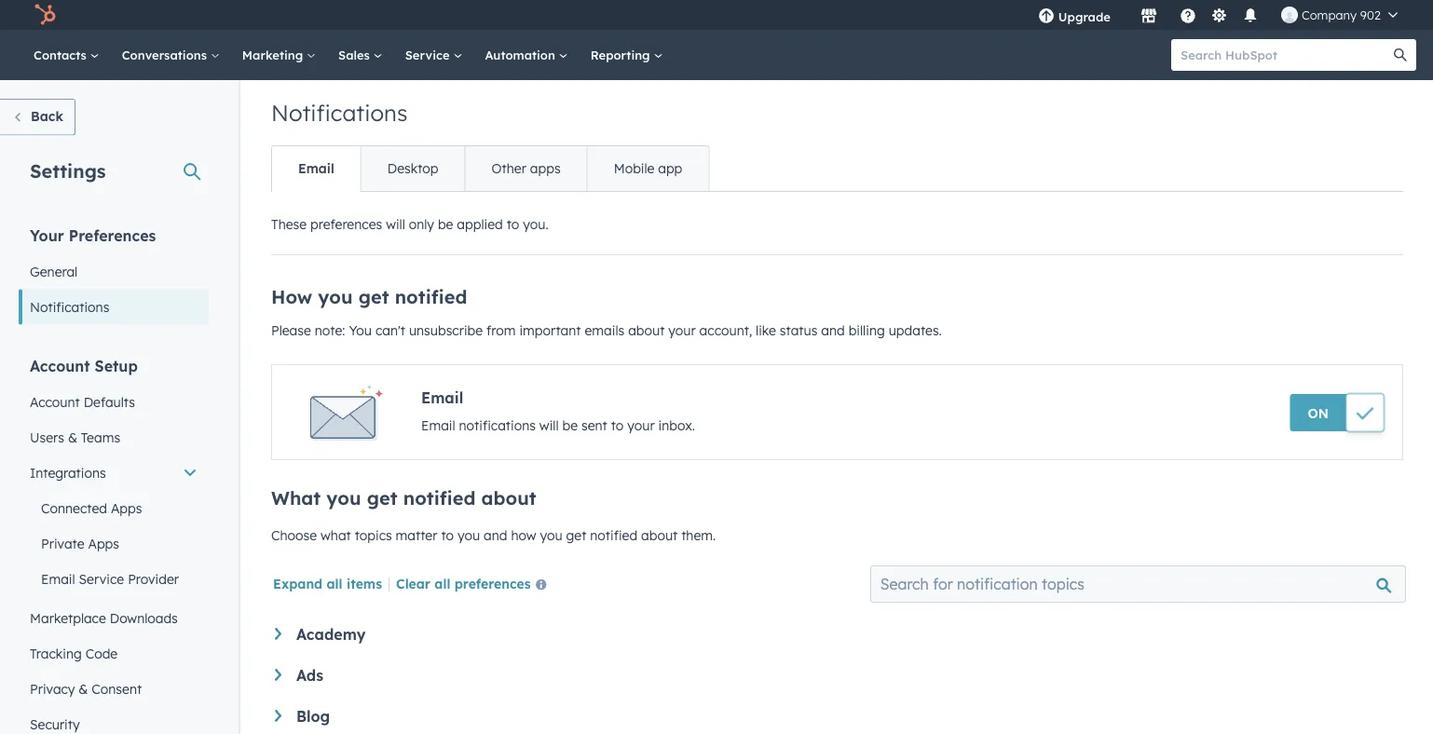 Task type: locate. For each thing, give the bounding box(es) containing it.
0 vertical spatial apps
[[111, 500, 142, 516]]

1 vertical spatial notifications
[[30, 299, 109, 315]]

updates.
[[889, 323, 942, 339]]

to right sent
[[611, 418, 624, 434]]

menu
[[1025, 0, 1411, 30]]

& right users
[[68, 429, 77, 446]]

your preferences element
[[19, 225, 209, 325]]

your
[[30, 226, 64, 245]]

status
[[780, 323, 818, 339]]

caret image up caret image
[[275, 628, 281, 640]]

about up 'how'
[[482, 487, 537, 510]]

you
[[349, 323, 372, 339]]

will
[[386, 216, 405, 233], [540, 418, 559, 434]]

you up what
[[327, 487, 361, 510]]

privacy & consent
[[30, 681, 142, 697]]

your left inbox.
[[628, 418, 655, 434]]

will left only
[[386, 216, 405, 233]]

privacy & consent link
[[19, 672, 209, 707]]

desktop button
[[360, 146, 465, 191]]

& right privacy
[[79, 681, 88, 697]]

email service provider
[[41, 571, 179, 587]]

clear all preferences
[[396, 575, 531, 592]]

marketplace
[[30, 610, 106, 626]]

get up 'you'
[[359, 285, 389, 309]]

1 horizontal spatial and
[[821, 323, 845, 339]]

upgrade
[[1059, 9, 1111, 24]]

1 caret image from the top
[[275, 628, 281, 640]]

and left 'how'
[[484, 528, 508, 544]]

0 horizontal spatial service
[[79, 571, 124, 587]]

search button
[[1385, 39, 1417, 71]]

0 vertical spatial preferences
[[310, 216, 382, 233]]

email up "these"
[[298, 160, 334, 177]]

notifications
[[271, 99, 408, 127], [30, 299, 109, 315]]

0 vertical spatial &
[[68, 429, 77, 446]]

1 vertical spatial service
[[79, 571, 124, 587]]

how
[[271, 285, 312, 309]]

1 all from the left
[[327, 575, 343, 592]]

0 vertical spatial and
[[821, 323, 845, 339]]

to left "you."
[[507, 216, 519, 233]]

be right only
[[438, 216, 453, 233]]

0 vertical spatial be
[[438, 216, 453, 233]]

0 horizontal spatial to
[[441, 528, 454, 544]]

all left items on the bottom
[[327, 575, 343, 592]]

automation link
[[474, 30, 580, 80]]

service inside account setup element
[[79, 571, 124, 587]]

notifications inside 'link'
[[30, 299, 109, 315]]

1 horizontal spatial preferences
[[455, 575, 531, 592]]

academy button
[[275, 625, 1400, 644]]

other
[[492, 160, 527, 177]]

1 vertical spatial to
[[611, 418, 624, 434]]

caret image inside blog dropdown button
[[275, 710, 281, 722]]

0 horizontal spatial your
[[628, 418, 655, 434]]

connected apps
[[41, 500, 142, 516]]

all inside button
[[435, 575, 451, 592]]

preferences inside clear all preferences button
[[455, 575, 531, 592]]

like
[[756, 323, 776, 339]]

be left sent
[[563, 418, 578, 434]]

from
[[487, 323, 516, 339]]

on
[[1308, 405, 1329, 421]]

choose
[[271, 528, 317, 544]]

to
[[507, 216, 519, 233], [611, 418, 624, 434], [441, 528, 454, 544]]

notified left them.
[[590, 528, 638, 544]]

0 vertical spatial notified
[[395, 285, 467, 309]]

conversations link
[[111, 30, 231, 80]]

1 vertical spatial preferences
[[455, 575, 531, 592]]

0 vertical spatial caret image
[[275, 628, 281, 640]]

sent
[[582, 418, 608, 434]]

tracking code
[[30, 645, 118, 662]]

& for users
[[68, 429, 77, 446]]

1 horizontal spatial be
[[563, 418, 578, 434]]

notifications down sales
[[271, 99, 408, 127]]

reporting
[[591, 47, 654, 62]]

about right emails
[[628, 323, 665, 339]]

preferences
[[69, 226, 156, 245]]

1 vertical spatial be
[[563, 418, 578, 434]]

to right matter
[[441, 528, 454, 544]]

your left the account,
[[669, 323, 696, 339]]

blog
[[296, 707, 330, 726]]

notified up unsubscribe
[[395, 285, 467, 309]]

email down private on the bottom left
[[41, 571, 75, 587]]

and left billing
[[821, 323, 845, 339]]

apps
[[530, 160, 561, 177]]

help image
[[1180, 8, 1197, 25]]

you.
[[523, 216, 549, 233]]

you
[[318, 285, 353, 309], [327, 487, 361, 510], [458, 528, 480, 544], [540, 528, 563, 544]]

0 horizontal spatial all
[[327, 575, 343, 592]]

inbox.
[[659, 418, 695, 434]]

these
[[271, 216, 307, 233]]

help button
[[1172, 0, 1204, 30]]

about
[[628, 323, 665, 339], [482, 487, 537, 510], [641, 528, 678, 544]]

2 caret image from the top
[[275, 710, 281, 722]]

get
[[359, 285, 389, 309], [367, 487, 398, 510], [566, 528, 587, 544]]

2 account from the top
[[30, 394, 80, 410]]

1 account from the top
[[30, 357, 90, 375]]

notifications button
[[1235, 0, 1267, 30]]

caret image
[[275, 669, 281, 681]]

1 horizontal spatial to
[[507, 216, 519, 233]]

1 horizontal spatial will
[[540, 418, 559, 434]]

1 vertical spatial your
[[628, 418, 655, 434]]

caret image for academy
[[275, 628, 281, 640]]

email
[[298, 160, 334, 177], [421, 389, 463, 407], [421, 418, 455, 434], [41, 571, 75, 587]]

caret image inside academy dropdown button
[[275, 628, 281, 640]]

notified
[[395, 285, 467, 309], [403, 487, 476, 510], [590, 528, 638, 544]]

apps up email service provider
[[88, 535, 119, 552]]

caret image
[[275, 628, 281, 640], [275, 710, 281, 722]]

get for how you get notified
[[367, 487, 398, 510]]

account defaults
[[30, 394, 135, 410]]

service down the private apps link
[[79, 571, 124, 587]]

automation
[[485, 47, 559, 62]]

0 vertical spatial will
[[386, 216, 405, 233]]

email inside email button
[[298, 160, 334, 177]]

navigation
[[271, 145, 710, 192]]

private apps
[[41, 535, 119, 552]]

2 all from the left
[[435, 575, 451, 592]]

apps for connected apps
[[111, 500, 142, 516]]

get up topics
[[367, 487, 398, 510]]

0 horizontal spatial &
[[68, 429, 77, 446]]

conversations
[[122, 47, 210, 62]]

1 vertical spatial notified
[[403, 487, 476, 510]]

apps down integrations button
[[111, 500, 142, 516]]

1 vertical spatial account
[[30, 394, 80, 410]]

0 vertical spatial your
[[669, 323, 696, 339]]

account for account defaults
[[30, 394, 80, 410]]

connected apps link
[[19, 491, 209, 526]]

account up account defaults
[[30, 357, 90, 375]]

marketplaces image
[[1141, 8, 1158, 25]]

ads button
[[275, 666, 1400, 685]]

preferences
[[310, 216, 382, 233], [455, 575, 531, 592]]

notified for how you get notified
[[403, 487, 476, 510]]

preferences right "these"
[[310, 216, 382, 233]]

2 vertical spatial to
[[441, 528, 454, 544]]

apps for private apps
[[88, 535, 119, 552]]

items
[[347, 575, 382, 592]]

preferences down choose what topics matter to you and how you get notified about them.
[[455, 575, 531, 592]]

1 vertical spatial will
[[540, 418, 559, 434]]

2 vertical spatial get
[[566, 528, 587, 544]]

0 vertical spatial about
[[628, 323, 665, 339]]

navigation containing email
[[271, 145, 710, 192]]

what
[[321, 528, 351, 544]]

all right clear at the left bottom
[[435, 575, 451, 592]]

notified up matter
[[403, 487, 476, 510]]

desktop
[[387, 160, 439, 177]]

caret image for blog
[[275, 710, 281, 722]]

0 horizontal spatial notifications
[[30, 299, 109, 315]]

company 902 button
[[1270, 0, 1409, 30]]

emails
[[585, 323, 625, 339]]

privacy
[[30, 681, 75, 697]]

1 horizontal spatial your
[[669, 323, 696, 339]]

0 vertical spatial account
[[30, 357, 90, 375]]

Search HubSpot search field
[[1172, 39, 1400, 71]]

about left them.
[[641, 528, 678, 544]]

all for expand
[[327, 575, 343, 592]]

1 vertical spatial apps
[[88, 535, 119, 552]]

reporting link
[[580, 30, 674, 80]]

0 horizontal spatial and
[[484, 528, 508, 544]]

0 vertical spatial get
[[359, 285, 389, 309]]

caret image left blog at the left of page
[[275, 710, 281, 722]]

& for privacy
[[79, 681, 88, 697]]

notifications down general at the top of the page
[[30, 299, 109, 315]]

1 vertical spatial caret image
[[275, 710, 281, 722]]

0 vertical spatial service
[[405, 47, 453, 62]]

applied
[[457, 216, 503, 233]]

&
[[68, 429, 77, 446], [79, 681, 88, 697]]

service right sales link
[[405, 47, 453, 62]]

1 horizontal spatial all
[[435, 575, 451, 592]]

1 vertical spatial &
[[79, 681, 88, 697]]

get right 'how'
[[566, 528, 587, 544]]

will left sent
[[540, 418, 559, 434]]

1 horizontal spatial &
[[79, 681, 88, 697]]

account up users
[[30, 394, 80, 410]]

1 horizontal spatial notifications
[[271, 99, 408, 127]]

1 vertical spatial and
[[484, 528, 508, 544]]

your
[[669, 323, 696, 339], [628, 418, 655, 434]]

general
[[30, 263, 78, 280]]

marketplace downloads link
[[19, 601, 209, 636]]

1 vertical spatial get
[[367, 487, 398, 510]]

topics
[[355, 528, 392, 544]]

0 horizontal spatial will
[[386, 216, 405, 233]]

hubspot image
[[34, 4, 56, 26]]

provider
[[128, 571, 179, 587]]

notifications
[[459, 418, 536, 434]]

company 902
[[1302, 7, 1381, 22]]



Task type: vqa. For each thing, say whether or not it's contained in the screenshot.
'Close' icon
no



Task type: describe. For each thing, give the bounding box(es) containing it.
contacts link
[[22, 30, 111, 80]]

settings
[[30, 159, 106, 182]]

connected
[[41, 500, 107, 516]]

0 vertical spatial notifications
[[271, 99, 408, 127]]

clear
[[396, 575, 431, 592]]

other apps
[[492, 160, 561, 177]]

ads
[[296, 666, 323, 685]]

back
[[31, 108, 63, 124]]

1 vertical spatial about
[[482, 487, 537, 510]]

mobile
[[614, 160, 655, 177]]

other apps button
[[465, 146, 587, 191]]

how
[[511, 528, 536, 544]]

unsubscribe
[[409, 323, 483, 339]]

blog button
[[275, 707, 1400, 726]]

how you get notified
[[271, 285, 467, 309]]

teams
[[81, 429, 120, 446]]

only
[[409, 216, 434, 233]]

choose what topics matter to you and how you get notified about them.
[[271, 528, 716, 544]]

notifications link
[[19, 289, 209, 325]]

important
[[520, 323, 581, 339]]

account setup element
[[19, 356, 209, 734]]

marketing link
[[231, 30, 327, 80]]

company
[[1302, 7, 1357, 22]]

Search for notification topics search field
[[870, 566, 1407, 603]]

billing
[[849, 323, 885, 339]]

sales link
[[327, 30, 394, 80]]

integrations button
[[19, 455, 209, 491]]

marketplaces button
[[1130, 0, 1169, 30]]

2 vertical spatial about
[[641, 528, 678, 544]]

code
[[85, 645, 118, 662]]

defaults
[[84, 394, 135, 410]]

2 horizontal spatial to
[[611, 418, 624, 434]]

mobile app
[[614, 160, 683, 177]]

0 vertical spatial to
[[507, 216, 519, 233]]

1 horizontal spatial service
[[405, 47, 453, 62]]

2 vertical spatial notified
[[590, 528, 638, 544]]

email up the 'notifications'
[[421, 389, 463, 407]]

please note: you can't unsubscribe from important emails about your account, like status and billing updates.
[[271, 323, 942, 339]]

settings image
[[1211, 8, 1228, 25]]

email notifications will be sent to your inbox.
[[421, 418, 695, 434]]

you up clear all preferences
[[458, 528, 480, 544]]

search image
[[1394, 48, 1407, 62]]

0 horizontal spatial preferences
[[310, 216, 382, 233]]

will for only
[[386, 216, 405, 233]]

account defaults link
[[19, 384, 209, 420]]

upgrade image
[[1038, 8, 1055, 25]]

marketing
[[242, 47, 307, 62]]

account setup
[[30, 357, 138, 375]]

menu containing company 902
[[1025, 0, 1411, 30]]

what
[[271, 487, 321, 510]]

tracking
[[30, 645, 82, 662]]

clear all preferences button
[[396, 574, 554, 596]]

consent
[[92, 681, 142, 697]]

settings link
[[1208, 5, 1231, 25]]

all for clear
[[435, 575, 451, 592]]

what you get notified about
[[271, 487, 537, 510]]

notifications image
[[1242, 8, 1259, 25]]

account for account setup
[[30, 357, 90, 375]]

hubspot link
[[22, 4, 70, 26]]

setup
[[95, 357, 138, 375]]

private apps link
[[19, 526, 209, 562]]

email service provider link
[[19, 562, 209, 597]]

you right 'how'
[[540, 528, 563, 544]]

your preferences
[[30, 226, 156, 245]]

0 horizontal spatial be
[[438, 216, 453, 233]]

get for notifications
[[359, 285, 389, 309]]

private
[[41, 535, 84, 552]]

you up note:
[[318, 285, 353, 309]]

account,
[[700, 323, 752, 339]]

email inside the email service provider link
[[41, 571, 75, 587]]

users & teams
[[30, 429, 120, 446]]

note:
[[315, 323, 345, 339]]

service link
[[394, 30, 474, 80]]

app
[[658, 160, 683, 177]]

integrations
[[30, 465, 106, 481]]

email button
[[272, 146, 360, 191]]

them.
[[682, 528, 716, 544]]

expand
[[273, 575, 323, 592]]

back link
[[0, 99, 75, 136]]

email left the 'notifications'
[[421, 418, 455, 434]]

academy
[[296, 625, 366, 644]]

contacts
[[34, 47, 90, 62]]

will for be
[[540, 418, 559, 434]]

tracking code link
[[19, 636, 209, 672]]

general link
[[19, 254, 209, 289]]

security link
[[19, 707, 209, 734]]

expand all items
[[273, 575, 382, 592]]

please
[[271, 323, 311, 339]]

downloads
[[110, 610, 178, 626]]

expand all items button
[[273, 575, 382, 592]]

users & teams link
[[19, 420, 209, 455]]

notified for notifications
[[395, 285, 467, 309]]

mateo roberts image
[[1282, 7, 1298, 23]]

matter
[[396, 528, 438, 544]]

sales
[[338, 47, 373, 62]]

can't
[[376, 323, 405, 339]]

902
[[1361, 7, 1381, 22]]



